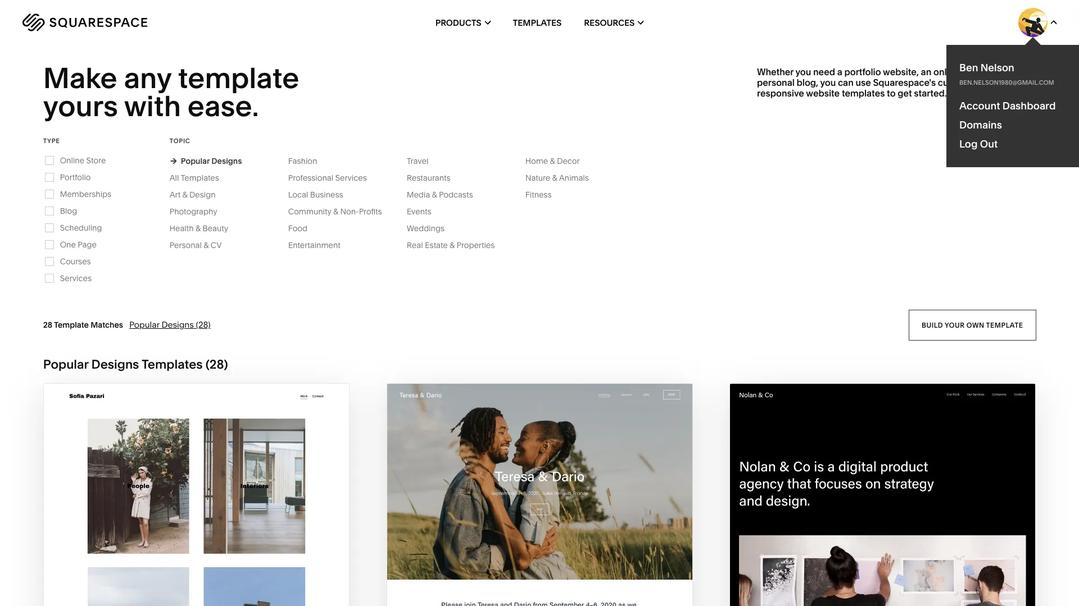 Task type: vqa. For each thing, say whether or not it's contained in the screenshot.
'with' within Start with Emmeline button
no



Task type: locate. For each thing, give the bounding box(es) containing it.
preview nolan link
[[837, 579, 929, 607]]

travel link
[[407, 156, 440, 166]]

dario image
[[387, 384, 692, 607]]

courses
[[60, 257, 91, 267]]

templates
[[513, 17, 562, 28], [181, 173, 219, 183], [142, 357, 203, 372]]

1 vertical spatial nolan
[[889, 587, 929, 600]]

dario down start with dario
[[548, 587, 583, 600]]

popular up all templates
[[181, 156, 210, 166]]

preview for preview nolan
[[837, 587, 886, 600]]

properties
[[457, 240, 495, 251]]

templates link
[[513, 0, 562, 45]]

start up preview nolan 'link' at the bottom
[[823, 565, 857, 578]]

all templates link
[[170, 173, 230, 183]]

1 vertical spatial designs
[[162, 320, 194, 331]]

preview inside 'link'
[[837, 587, 886, 600]]

& right the art
[[182, 190, 188, 200]]

& right health
[[196, 224, 201, 234]]

2 vertical spatial designs
[[91, 357, 139, 372]]

0 horizontal spatial 28
[[43, 320, 52, 330]]

online store
[[60, 156, 106, 166]]

& left the cv
[[204, 240, 209, 251]]

start inside start with nolan button
[[823, 565, 857, 578]]

1 vertical spatial popular
[[129, 320, 159, 331]]

with up topic
[[124, 89, 181, 124]]

& for animals
[[552, 173, 557, 183]]

1 a from the left
[[837, 66, 842, 77]]

with up preview pazari
[[173, 559, 201, 572]]

services up business
[[335, 173, 367, 183]]

1 horizontal spatial 28
[[210, 357, 224, 372]]

0 vertical spatial nolan
[[891, 565, 931, 578]]

template inside the make any template yours with ease.
[[178, 61, 299, 96]]

1 vertical spatial templates
[[181, 173, 219, 183]]

nolan down start with nolan
[[889, 587, 929, 600]]

&
[[550, 156, 555, 166], [552, 173, 557, 183], [182, 190, 188, 200], [432, 190, 437, 200], [333, 207, 338, 217], [196, 224, 201, 234], [204, 240, 209, 251], [450, 240, 455, 251]]

2 horizontal spatial popular
[[181, 156, 210, 166]]

designs left (28)
[[162, 320, 194, 331]]

decor
[[557, 156, 580, 166]]

favorites
[[997, 134, 1036, 143]]

0 vertical spatial popular
[[181, 156, 210, 166]]

nolan element
[[730, 384, 1035, 607]]

designs down matches in the bottom of the page
[[91, 357, 139, 372]]

0 vertical spatial pazari
[[204, 559, 244, 572]]

cv
[[211, 240, 222, 251]]

ben.nelson1980@gmail.com
[[959, 79, 1054, 87]]

2 horizontal spatial start
[[823, 565, 857, 578]]

home & decor link
[[525, 156, 591, 166]]

popular down template at left
[[43, 357, 88, 372]]

0 horizontal spatial popular
[[43, 357, 88, 372]]

1 horizontal spatial popular
[[129, 320, 159, 331]]

domains
[[959, 119, 1002, 132]]

1 horizontal spatial designs
[[162, 320, 194, 331]]

weddings link
[[407, 224, 456, 234]]

1 vertical spatial pazari
[[202, 581, 242, 594]]

services
[[335, 173, 367, 183], [60, 274, 92, 284]]

1 horizontal spatial template
[[986, 321, 1023, 329]]

1 horizontal spatial you
[[820, 77, 836, 88]]

1 horizontal spatial services
[[335, 173, 367, 183]]

preview down start with pazari
[[150, 581, 199, 594]]

your
[[945, 321, 965, 329]]

pazari down start with pazari
[[202, 581, 242, 594]]

services down courses
[[60, 274, 92, 284]]

media
[[407, 190, 430, 200]]

2 a from the left
[[999, 66, 1004, 77]]

2 horizontal spatial designs
[[212, 156, 242, 166]]

pazari
[[204, 559, 244, 572], [202, 581, 242, 594]]

template inside button
[[986, 321, 1023, 329]]

preview dario
[[496, 587, 583, 600]]

& right "media"
[[432, 190, 437, 200]]

personal & cv
[[170, 240, 222, 251]]

& for design
[[182, 190, 188, 200]]

preview dario link
[[496, 579, 583, 607]]

& left non-
[[333, 207, 338, 217]]

0 horizontal spatial designs
[[91, 357, 139, 372]]

start with dario
[[482, 565, 585, 578]]

you left can
[[820, 77, 836, 88]]

health
[[170, 224, 194, 234]]

scheduling
[[60, 223, 102, 233]]

designs for popular designs templates ( 28 )
[[91, 357, 139, 372]]

& right nature
[[552, 173, 557, 183]]

media & podcasts
[[407, 190, 473, 200]]

1 vertical spatial 28
[[210, 357, 224, 372]]

2 vertical spatial popular
[[43, 357, 88, 372]]

designs up all templates link
[[212, 156, 242, 166]]

community
[[288, 207, 331, 217]]

preview down start with dario
[[496, 587, 545, 600]]

a right need
[[837, 66, 842, 77]]

28 down (28)
[[210, 357, 224, 372]]

& for podcasts
[[432, 190, 437, 200]]

any
[[124, 61, 171, 96]]

start inside start with pazari button
[[136, 559, 170, 572]]

0 horizontal spatial start
[[136, 559, 170, 572]]

personal
[[170, 240, 202, 251]]

portfolio
[[844, 66, 881, 77]]

& for decor
[[550, 156, 555, 166]]

fashion link
[[288, 156, 328, 166]]

0 horizontal spatial you
[[795, 66, 811, 77]]

nature & animals
[[525, 173, 589, 183]]

start up preview dario link
[[482, 565, 516, 578]]

with
[[124, 89, 181, 124], [173, 559, 201, 572], [518, 565, 547, 578], [859, 565, 888, 578]]

nature & animals link
[[525, 173, 600, 183]]

1 vertical spatial template
[[986, 321, 1023, 329]]

popular
[[181, 156, 210, 166], [129, 320, 159, 331], [43, 357, 88, 372]]

nolan inside 'link'
[[889, 587, 929, 600]]

a right or on the right top of page
[[999, 66, 1004, 77]]

with up preview nolan 'link' at the bottom
[[859, 565, 888, 578]]

art & design link
[[170, 190, 227, 200]]

0 horizontal spatial a
[[837, 66, 842, 77]]

start up preview pazari
[[136, 559, 170, 572]]

local business
[[288, 190, 343, 200]]

make
[[43, 61, 117, 96]]

ben
[[959, 61, 978, 74]]

preview for preview pazari
[[150, 581, 199, 594]]

nolan up preview nolan 'link' at the bottom
[[891, 565, 931, 578]]

real
[[407, 240, 423, 251]]

0 vertical spatial template
[[178, 61, 299, 96]]

my
[[984, 134, 995, 143]]

with up preview dario link
[[518, 565, 547, 578]]

template
[[178, 61, 299, 96], [986, 321, 1023, 329]]

28 left template at left
[[43, 320, 52, 330]]

dario inside button
[[550, 565, 585, 578]]

start inside 'start with dario' button
[[482, 565, 516, 578]]

portfolio
[[60, 172, 91, 183]]

popular for popular designs (28)
[[129, 320, 159, 331]]

0 horizontal spatial services
[[60, 274, 92, 284]]

pazari up preview pazari
[[204, 559, 244, 572]]

blog
[[60, 206, 77, 216]]

0 vertical spatial designs
[[212, 156, 242, 166]]

profits
[[359, 207, 382, 217]]

health & beauty
[[170, 224, 228, 234]]

1 horizontal spatial a
[[999, 66, 1004, 77]]

page
[[78, 240, 97, 250]]

preview
[[150, 581, 199, 594], [496, 587, 545, 600], [837, 587, 886, 600]]

template
[[54, 320, 89, 330]]

0 horizontal spatial template
[[178, 61, 299, 96]]

you left need
[[795, 66, 811, 77]]

my favorites link
[[966, 131, 1036, 147]]

start for start with dario
[[482, 565, 516, 578]]

28
[[43, 320, 52, 330], [210, 357, 224, 372]]

0 vertical spatial dario
[[550, 565, 585, 578]]

beauty
[[203, 224, 228, 234]]

2 horizontal spatial preview
[[837, 587, 886, 600]]

preview down start with nolan
[[837, 587, 886, 600]]

0 vertical spatial services
[[335, 173, 367, 183]]

design
[[189, 190, 216, 200]]

account dashboard link
[[959, 99, 1066, 112]]

nolan image
[[730, 384, 1035, 607]]

1 horizontal spatial preview
[[496, 587, 545, 600]]

entertainment
[[288, 240, 340, 251]]

& right home
[[550, 156, 555, 166]]

local business link
[[288, 190, 354, 200]]

0 horizontal spatial preview
[[150, 581, 199, 594]]

account dashboard
[[959, 99, 1056, 112]]

resources button
[[584, 0, 644, 45]]

popular right matches in the bottom of the page
[[129, 320, 159, 331]]

topic
[[170, 137, 190, 145]]

popular for popular designs templates ( 28 )
[[43, 357, 88, 372]]

all templates
[[170, 173, 219, 183]]

dario up preview dario link
[[550, 565, 585, 578]]

1 horizontal spatial start
[[482, 565, 516, 578]]

nolan
[[891, 565, 931, 578], [889, 587, 929, 600]]

1 vertical spatial services
[[60, 274, 92, 284]]



Task type: describe. For each thing, give the bounding box(es) containing it.
get
[[898, 88, 912, 99]]

events
[[407, 207, 431, 217]]

resources
[[584, 17, 635, 28]]

yours
[[43, 89, 118, 124]]

one
[[60, 240, 76, 250]]

whether you need a portfolio website, an online store, or a personal blog, you can use squarespace's customizable and responsive website templates to get started.
[[757, 66, 1014, 99]]

photography link
[[170, 207, 228, 217]]

& right estate
[[450, 240, 455, 251]]

build
[[921, 321, 943, 329]]

whether
[[757, 66, 794, 77]]

animals
[[559, 173, 589, 183]]

started.
[[914, 88, 947, 99]]

restaurants link
[[407, 173, 462, 183]]

out
[[980, 138, 998, 151]]

business
[[310, 190, 343, 200]]

build your own template button
[[909, 310, 1036, 341]]

popular for popular designs
[[181, 156, 210, 166]]

to
[[887, 88, 896, 99]]

build your own template
[[921, 321, 1023, 329]]

entertainment link
[[288, 240, 352, 251]]

matches
[[91, 320, 123, 330]]

nature
[[525, 173, 550, 183]]

popular designs
[[181, 156, 242, 166]]

pazari image
[[44, 384, 349, 607]]

0 vertical spatial 28
[[43, 320, 52, 330]]

2 vertical spatial templates
[[142, 357, 203, 372]]

health & beauty link
[[170, 224, 239, 234]]

start with nolan
[[823, 565, 931, 578]]

account
[[959, 99, 1000, 112]]

products button
[[435, 0, 490, 45]]

make any template yours with ease.
[[43, 61, 305, 124]]

store,
[[962, 66, 986, 77]]

nolan inside button
[[891, 565, 931, 578]]

with for start with dario
[[518, 565, 547, 578]]

popular designs (28)
[[129, 320, 211, 331]]

templates
[[842, 88, 885, 99]]

start for start with nolan
[[823, 565, 857, 578]]

fitness link
[[525, 190, 563, 200]]

community & non-profits link
[[288, 207, 393, 217]]

estate
[[425, 240, 448, 251]]

with for start with nolan
[[859, 565, 888, 578]]

squarespace logo image
[[22, 13, 147, 31]]

pazari element
[[44, 384, 349, 607]]

media & podcasts link
[[407, 190, 484, 200]]

online
[[60, 156, 84, 166]]

community & non-profits
[[288, 207, 382, 217]]

food link
[[288, 224, 319, 234]]

start for start with pazari
[[136, 559, 170, 572]]

my favorites
[[984, 134, 1036, 143]]

log
[[959, 138, 978, 151]]

& for non-
[[333, 207, 338, 217]]

designs for popular designs (28)
[[162, 320, 194, 331]]

0 vertical spatial templates
[[513, 17, 562, 28]]

start with nolan button
[[823, 557, 943, 588]]

preview for preview dario
[[496, 587, 545, 600]]

start with dario button
[[482, 557, 597, 588]]

website,
[[883, 66, 919, 77]]

popular designs (28) link
[[129, 320, 211, 331]]

or
[[988, 66, 997, 77]]

an
[[921, 66, 931, 77]]

log out link
[[959, 138, 998, 151]]

food
[[288, 224, 307, 234]]

ease.
[[188, 89, 259, 124]]

one page
[[60, 240, 97, 250]]

real estate & properties link
[[407, 240, 506, 251]]

& for cv
[[204, 240, 209, 251]]

squarespace's
[[873, 77, 936, 88]]

and
[[997, 77, 1014, 88]]

memberships
[[60, 189, 111, 199]]

dario element
[[387, 384, 692, 607]]

preview nolan
[[837, 587, 929, 600]]

popular designs templates ( 28 )
[[43, 357, 228, 372]]

store
[[86, 156, 106, 166]]

need
[[813, 66, 835, 77]]

restaurants
[[407, 173, 450, 183]]

ben nelson ben.nelson1980@gmail.com
[[959, 61, 1054, 87]]

blog,
[[797, 77, 818, 88]]

own
[[966, 321, 984, 329]]

local
[[288, 190, 308, 200]]

photography
[[170, 207, 217, 217]]

use
[[856, 77, 871, 88]]

preview pazari link
[[150, 572, 242, 603]]

1 vertical spatial dario
[[548, 587, 583, 600]]

pazari inside button
[[204, 559, 244, 572]]

fitness
[[525, 190, 552, 200]]

with inside the make any template yours with ease.
[[124, 89, 181, 124]]

weddings
[[407, 224, 445, 234]]

& for beauty
[[196, 224, 201, 234]]

products
[[435, 17, 481, 28]]

travel
[[407, 156, 428, 166]]

dashboard
[[1003, 99, 1056, 112]]

designs for popular designs
[[212, 156, 242, 166]]

popular designs link
[[170, 156, 242, 166]]

home & decor
[[525, 156, 580, 166]]

professional services link
[[288, 173, 378, 183]]

home
[[525, 156, 548, 166]]

professional services
[[288, 173, 367, 183]]

start with pazari button
[[136, 550, 256, 581]]

responsive
[[757, 88, 804, 99]]

with for start with pazari
[[173, 559, 201, 572]]



